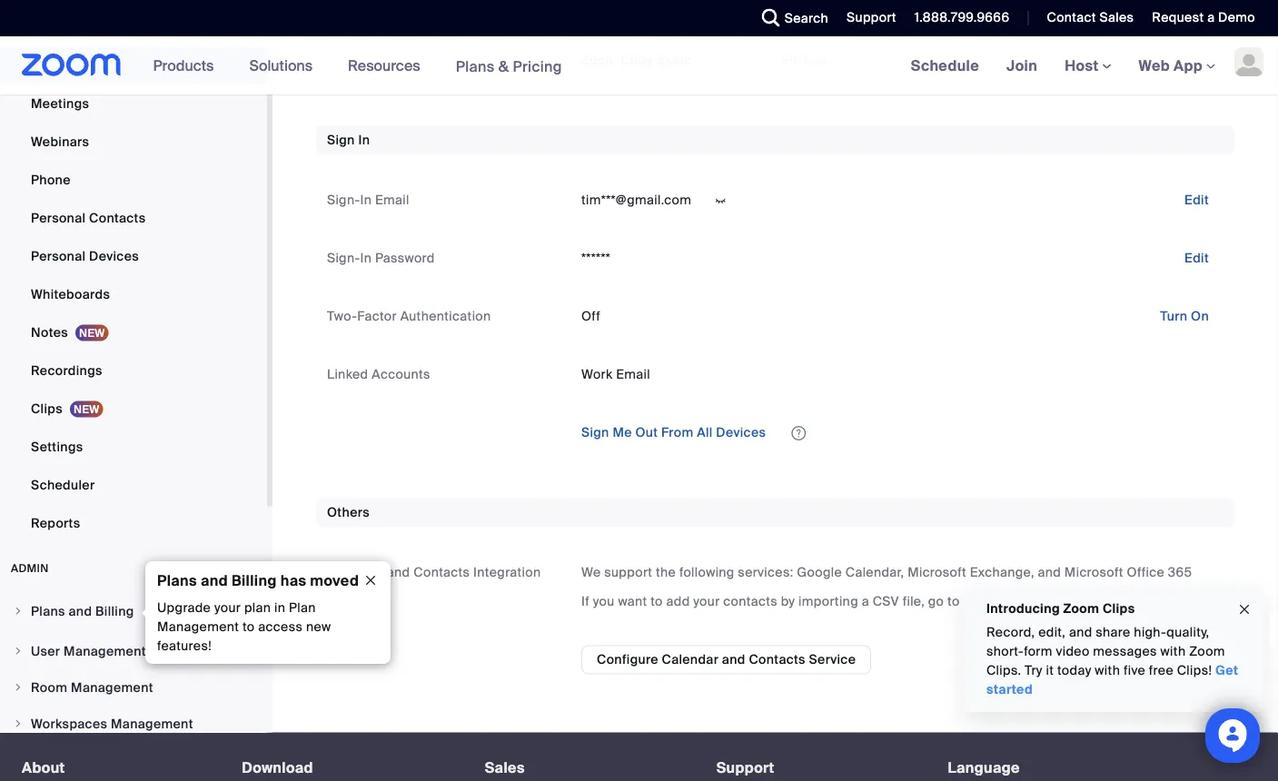 Task type: vqa. For each thing, say whether or not it's contained in the screenshot.
Service
yes



Task type: locate. For each thing, give the bounding box(es) containing it.
from
[[661, 424, 694, 441]]

0 horizontal spatial sales
[[485, 758, 525, 777]]

features!
[[157, 638, 212, 655]]

1 horizontal spatial a
[[1207, 9, 1215, 26]]

close image up get
[[1237, 599, 1252, 620]]

devices right all
[[716, 424, 766, 441]]

plan
[[244, 600, 271, 616]]

zoom right pricing
[[581, 51, 618, 68]]

0 horizontal spatial close image
[[356, 572, 385, 589]]

if you want to add your contacts by importing a csv file, go to personal contacts .
[[581, 593, 1081, 610]]

to down plan
[[242, 619, 255, 635]]

2 right image from the top
[[13, 719, 24, 730]]

1 horizontal spatial close image
[[1237, 599, 1252, 620]]

and inside button
[[722, 652, 746, 668]]

0 vertical spatial edit button
[[1170, 185, 1224, 214]]

microsoft up .
[[1065, 564, 1124, 581]]

0 vertical spatial sign
[[327, 131, 355, 148]]

0 vertical spatial personal
[[31, 210, 86, 227]]

1 horizontal spatial sign
[[581, 424, 609, 441]]

0 vertical spatial close image
[[356, 572, 385, 589]]

close image
[[356, 572, 385, 589], [1237, 599, 1252, 620]]

right image inside user management menu item
[[13, 647, 24, 657]]

personal contacts link up record,
[[963, 593, 1077, 610]]

personal down exchange, at the right bottom of page
[[963, 593, 1018, 610]]

personal down phone
[[31, 210, 86, 227]]

clips
[[621, 51, 653, 68], [31, 401, 63, 418], [1103, 600, 1135, 617]]

clips up settings
[[31, 401, 63, 418]]

0 horizontal spatial plans
[[31, 603, 65, 620]]

two-factor authentication
[[327, 308, 491, 324]]

close image down others
[[356, 572, 385, 589]]

2 edit from the top
[[1185, 249, 1209, 266]]

1 vertical spatial with
[[1161, 643, 1186, 660]]

0 horizontal spatial to
[[242, 619, 255, 635]]

personal contacts
[[31, 210, 146, 227]]

meetings navigation
[[897, 36, 1278, 96]]

contacts left service
[[749, 652, 806, 668]]

1 vertical spatial edit
[[1185, 249, 1209, 266]]

upgrade your plan in plan management to access new features!
[[157, 600, 331, 655]]

0 vertical spatial with
[[893, 8, 918, 25]]

contacts
[[89, 210, 146, 227], [414, 564, 470, 581], [1021, 593, 1077, 610], [749, 652, 806, 668]]

request a demo link
[[1139, 0, 1278, 36], [1152, 9, 1255, 26]]

0 vertical spatial right image
[[13, 607, 24, 618]]

configure calendar and contacts service
[[597, 652, 856, 668]]

phone link
[[0, 162, 267, 199]]

zoom up clips! at the right of the page
[[1189, 643, 1225, 660]]

1 vertical spatial edit button
[[1170, 243, 1224, 273]]

0 horizontal spatial sign
[[327, 131, 355, 148]]

clips up share
[[1103, 600, 1135, 617]]

introducing
[[987, 600, 1060, 617]]

your right add
[[693, 593, 720, 610]]

2 edit button from the top
[[1170, 243, 1224, 273]]

support link
[[833, 0, 901, 36], [847, 9, 896, 26], [716, 758, 775, 777]]

management inside 'menu item'
[[71, 680, 153, 697]]

1 vertical spatial right image
[[13, 683, 24, 694]]

five
[[1124, 662, 1146, 679]]

sign in
[[327, 131, 370, 148]]

google
[[797, 564, 842, 581]]

0 vertical spatial edit
[[1185, 191, 1209, 208]]

room management menu item
[[0, 671, 267, 706]]

microsoft up "go"
[[908, 564, 967, 581]]

email
[[375, 191, 409, 208], [616, 366, 650, 382]]

your left plan
[[214, 600, 241, 616]]

0 vertical spatial in
[[358, 131, 370, 148]]

plans inside plans and billing menu item
[[31, 603, 65, 620]]

zoom logo image
[[22, 54, 121, 76]]

management
[[157, 619, 239, 635], [64, 643, 146, 660], [71, 680, 153, 697], [111, 716, 193, 733]]

1 horizontal spatial email
[[616, 366, 650, 382]]

1 vertical spatial close image
[[1237, 599, 1252, 620]]

2 horizontal spatial to
[[947, 593, 960, 610]]

short-
[[987, 643, 1024, 660]]

get started link
[[987, 662, 1239, 698]]

plans and billing has moved tooltip
[[141, 561, 391, 664]]

1 vertical spatial personal contacts link
[[963, 593, 1077, 610]]

0 vertical spatial calendar
[[327, 564, 383, 581]]

1 horizontal spatial your
[[693, 593, 720, 610]]

1 vertical spatial email
[[616, 366, 650, 382]]

edit
[[1185, 191, 1209, 208], [1185, 249, 1209, 266]]

1 microsoft from the left
[[908, 564, 967, 581]]

right image
[[13, 647, 24, 657], [13, 683, 24, 694]]

about
[[22, 758, 65, 777]]

right image inside "workspaces management" "menu item"
[[13, 719, 24, 730]]

0 horizontal spatial a
[[862, 593, 869, 610]]

contacts down phone link
[[89, 210, 146, 227]]

plans inside 'plans and billing has moved' tooltip
[[157, 571, 197, 590]]

phone
[[31, 172, 71, 189]]

workspaces
[[31, 716, 107, 733]]

right image down admin
[[13, 607, 24, 618]]

2 horizontal spatial zoom
[[1189, 643, 1225, 660]]

turn
[[1160, 308, 1188, 324]]

.
[[1077, 593, 1081, 610]]

right image inside plans and billing menu item
[[13, 607, 24, 618]]

2 vertical spatial in
[[360, 249, 372, 266]]

has
[[280, 571, 306, 590]]

sign up sign-in email
[[327, 131, 355, 148]]

calendar down add
[[662, 652, 719, 668]]

right image
[[13, 607, 24, 618], [13, 719, 24, 730]]

scheduler
[[31, 477, 95, 494]]

and inside tooltip
[[201, 571, 228, 590]]

1 edit button from the top
[[1170, 185, 1224, 214]]

0 vertical spatial email
[[375, 191, 409, 208]]

email right work
[[616, 366, 650, 382]]

with
[[893, 8, 918, 25], [1161, 643, 1186, 660], [1095, 662, 1120, 679]]

to left add
[[651, 593, 663, 610]]

billing inside menu item
[[95, 603, 134, 620]]

standard
[[922, 8, 977, 25]]

personal contacts link down phone link
[[0, 201, 267, 237]]

and up video
[[1069, 624, 1092, 641]]

calendar,
[[846, 564, 904, 581]]

plans left &
[[456, 57, 495, 76]]

1 edit from the top
[[1185, 191, 1209, 208]]

right image inside 'room management' 'menu item'
[[13, 683, 24, 694]]

today
[[1057, 662, 1092, 679]]

2 sign- from the top
[[327, 249, 360, 266]]

management up workspaces management
[[71, 680, 153, 697]]

if
[[581, 593, 590, 610]]

integration
[[473, 564, 541, 581]]

and
[[387, 564, 410, 581], [1038, 564, 1061, 581], [201, 571, 228, 590], [69, 603, 92, 620], [1069, 624, 1092, 641], [722, 652, 746, 668]]

right image for plans
[[13, 607, 24, 618]]

2 horizontal spatial plans
[[456, 57, 495, 76]]

1 horizontal spatial to
[[651, 593, 663, 610]]

0 horizontal spatial clips
[[31, 401, 63, 418]]

0 horizontal spatial devices
[[89, 248, 139, 265]]

1 vertical spatial right image
[[13, 719, 24, 730]]

to inside the upgrade your plan in plan management to access new features!
[[242, 619, 255, 635]]

edit for email
[[1185, 191, 1209, 208]]

0 horizontal spatial microsoft
[[908, 564, 967, 581]]

in up sign-in password
[[360, 191, 372, 208]]

0 vertical spatial right image
[[13, 647, 24, 657]]

2 horizontal spatial with
[[1161, 643, 1186, 660]]

web app button
[[1139, 56, 1216, 75]]

solutions
[[249, 56, 313, 75]]

1 vertical spatial sign-
[[327, 249, 360, 266]]

1 vertical spatial plans
[[157, 571, 197, 590]]

importing
[[799, 593, 858, 610]]

and up 'introducing zoom clips'
[[1038, 564, 1061, 581]]

sign- up two-
[[327, 249, 360, 266]]

0 vertical spatial support
[[847, 9, 896, 26]]

2 vertical spatial zoom
[[1189, 643, 1225, 660]]

sign me out from all devices
[[581, 424, 766, 441]]

new
[[306, 619, 331, 635]]

1 vertical spatial in
[[360, 191, 372, 208]]

right image left user
[[13, 647, 24, 657]]

about link
[[22, 758, 65, 777]]

right image left room
[[13, 683, 24, 694]]

1 right image from the top
[[13, 607, 24, 618]]

go
[[928, 593, 944, 610]]

in left password
[[360, 249, 372, 266]]

calendar and contacts integration
[[327, 564, 541, 581]]

1 horizontal spatial sales
[[1100, 9, 1134, 26]]

1 right image from the top
[[13, 647, 24, 657]]

messages
[[1093, 643, 1157, 660]]

1 horizontal spatial calendar
[[662, 652, 719, 668]]

home link
[[0, 10, 267, 46]]

1 horizontal spatial microsoft
[[1065, 564, 1124, 581]]

1 horizontal spatial support
[[847, 9, 896, 26]]

plans inside product information navigation
[[456, 57, 495, 76]]

we
[[581, 564, 601, 581]]

notes
[[31, 325, 68, 341]]

and up user management
[[69, 603, 92, 620]]

management inside "menu item"
[[111, 716, 193, 733]]

notes link
[[0, 315, 267, 351]]

billing inside tooltip
[[232, 571, 277, 590]]

management inside menu item
[[64, 643, 146, 660]]

settings link
[[0, 429, 267, 466]]

banner
[[0, 36, 1278, 96]]

right image up the about 'link'
[[13, 719, 24, 730]]

1 sign- from the top
[[327, 191, 360, 208]]

turn on
[[1160, 308, 1209, 324]]

0 horizontal spatial your
[[214, 600, 241, 616]]

0 vertical spatial plans
[[456, 57, 495, 76]]

with up free
[[1161, 643, 1186, 660]]

clips left basic
[[621, 51, 653, 68]]

calendar down others
[[327, 564, 383, 581]]

1 vertical spatial clips
[[31, 401, 63, 418]]

1 vertical spatial sign
[[581, 424, 609, 441]]

management up room management
[[64, 643, 146, 660]]

on
[[1191, 308, 1209, 324]]

0 horizontal spatial billing
[[95, 603, 134, 620]]

host button
[[1065, 56, 1112, 75]]

a left demo
[[1207, 9, 1215, 26]]

profile picture image
[[1235, 47, 1264, 76]]

sales
[[1100, 9, 1134, 26], [485, 758, 525, 777]]

devices up the whiteboards link at the top left of the page
[[89, 248, 139, 265]]

pricing
[[513, 57, 562, 76]]

started
[[987, 681, 1033, 698]]

1 horizontal spatial plans
[[157, 571, 197, 590]]

to right "go"
[[947, 593, 960, 610]]

edit button
[[1170, 185, 1224, 214], [1170, 243, 1224, 273]]

we support the following services: google calendar, microsoft exchange, and microsoft office 365
[[581, 564, 1192, 581]]

plans for plans and billing
[[31, 603, 65, 620]]

devices inside button
[[716, 424, 766, 441]]

2 vertical spatial with
[[1095, 662, 1120, 679]]

home
[[31, 19, 68, 36]]

sign inside button
[[581, 424, 609, 441]]

and up upgrade
[[201, 571, 228, 590]]

1 vertical spatial billing
[[95, 603, 134, 620]]

following
[[679, 564, 735, 581]]

in for sign in
[[358, 131, 370, 148]]

sign- down sign in
[[327, 191, 360, 208]]

2 horizontal spatial clips
[[1103, 600, 1135, 617]]

calendar
[[327, 564, 383, 581], [662, 652, 719, 668]]

0 vertical spatial zoom
[[581, 51, 618, 68]]

download
[[242, 758, 313, 777]]

app
[[1174, 56, 1203, 75]]

plans up user
[[31, 603, 65, 620]]

2 right image from the top
[[13, 683, 24, 694]]

0 vertical spatial a
[[1207, 9, 1215, 26]]

1 vertical spatial calendar
[[662, 652, 719, 668]]

plans up upgrade
[[157, 571, 197, 590]]

request
[[1152, 9, 1204, 26]]

0 vertical spatial sign-
[[327, 191, 360, 208]]

0 vertical spatial sales
[[1100, 9, 1134, 26]]

enabled
[[781, 51, 832, 68]]

plans for plans and billing has moved
[[157, 571, 197, 590]]

with down messages
[[1095, 662, 1120, 679]]

in up sign-in email
[[358, 131, 370, 148]]

whiteboards link
[[0, 277, 267, 313]]

webinars
[[31, 134, 89, 151]]

sign-in password
[[327, 249, 435, 266]]

workspaces management menu item
[[0, 707, 267, 742]]

email up sign-in password
[[375, 191, 409, 208]]

1 vertical spatial personal
[[31, 248, 86, 265]]

authentication
[[400, 308, 491, 324]]

1 vertical spatial zoom
[[1063, 600, 1100, 617]]

billing up plan
[[232, 571, 277, 590]]

1 horizontal spatial clips
[[621, 51, 653, 68]]

plans and billing menu item
[[0, 595, 267, 633]]

devices inside personal menu menu
[[89, 248, 139, 265]]

0 vertical spatial devices
[[89, 248, 139, 265]]

a left csv
[[862, 593, 869, 610]]

and down contacts
[[722, 652, 746, 668]]

zoom up edit,
[[1063, 600, 1100, 617]]

1 horizontal spatial with
[[1095, 662, 1120, 679]]

personal up whiteboards
[[31, 248, 86, 265]]

management down 'room management' 'menu item'
[[111, 716, 193, 733]]

management for workspaces management
[[111, 716, 193, 733]]

join
[[1007, 56, 1038, 75]]

0 vertical spatial billing
[[232, 571, 277, 590]]

in
[[274, 600, 285, 616]]

billing up user management menu item
[[95, 603, 134, 620]]

sign left me
[[581, 424, 609, 441]]

the
[[656, 564, 676, 581]]

features
[[980, 8, 1031, 25]]

with right boards in the right top of the page
[[893, 8, 918, 25]]

zoom clips basic
[[581, 51, 691, 68]]

1 horizontal spatial devices
[[716, 424, 766, 441]]

contact sales
[[1047, 9, 1134, 26]]

sign- for sign-in email
[[327, 191, 360, 208]]

reports
[[31, 515, 80, 532]]

want
[[618, 593, 647, 610]]

2 vertical spatial plans
[[31, 603, 65, 620]]

1 horizontal spatial billing
[[232, 571, 277, 590]]

products button
[[153, 36, 222, 94]]

0 horizontal spatial support
[[716, 758, 775, 777]]

management up features!
[[157, 619, 239, 635]]

1 vertical spatial devices
[[716, 424, 766, 441]]

0 horizontal spatial with
[[893, 8, 918, 25]]

0 vertical spatial personal contacts link
[[0, 201, 267, 237]]



Task type: describe. For each thing, give the bounding box(es) containing it.
contacts up edit,
[[1021, 593, 1077, 610]]

web
[[1139, 56, 1170, 75]]

host
[[1065, 56, 1102, 75]]

download link
[[242, 758, 313, 777]]

search button
[[748, 0, 833, 36]]

right image for room management
[[13, 683, 24, 694]]

in for sign-in password
[[360, 249, 372, 266]]

365
[[1168, 564, 1192, 581]]

******
[[581, 249, 611, 266]]

editable
[[793, 8, 843, 25]]

reports link
[[0, 506, 267, 542]]

service
[[809, 652, 856, 668]]

others
[[327, 504, 370, 521]]

plans & pricing
[[456, 57, 562, 76]]

user management
[[31, 643, 146, 660]]

sign- for sign-in password
[[327, 249, 360, 266]]

sign me out from all devices application
[[567, 418, 1224, 448]]

record,
[[987, 624, 1035, 641]]

management inside the upgrade your plan in plan management to access new features!
[[157, 619, 239, 635]]

it
[[1046, 662, 1054, 679]]

product information navigation
[[140, 36, 576, 96]]

and inside record, edit, and share high-quality, short-form video messages with zoom clips. try it today with five free clips!
[[1069, 624, 1092, 641]]

work email
[[581, 366, 650, 382]]

work
[[581, 366, 613, 382]]

1 vertical spatial sales
[[485, 758, 525, 777]]

resources button
[[348, 36, 428, 94]]

scheduler link
[[0, 468, 267, 504]]

edit for password
[[1185, 249, 1209, 266]]

0 horizontal spatial zoom
[[581, 51, 618, 68]]

recordings
[[31, 363, 102, 379]]

share
[[1096, 624, 1131, 641]]

moved
[[310, 571, 359, 590]]

resources
[[348, 56, 420, 75]]

schedule
[[911, 56, 979, 75]]

two-
[[327, 308, 357, 324]]

turn on button
[[1146, 302, 1224, 331]]

right image for workspaces
[[13, 719, 24, 730]]

personal menu menu
[[0, 10, 267, 544]]

banner containing products
[[0, 36, 1278, 96]]

office
[[1127, 564, 1165, 581]]

0 horizontal spatial personal contacts link
[[0, 201, 267, 237]]

3
[[781, 8, 789, 25]]

recordings link
[[0, 353, 267, 389]]

1 horizontal spatial zoom
[[1063, 600, 1100, 617]]

contacts inside personal contacts link
[[89, 210, 146, 227]]

and right moved on the bottom left of page
[[387, 564, 410, 581]]

webinars link
[[0, 124, 267, 161]]

contacts left "integration" in the left bottom of the page
[[414, 564, 470, 581]]

sign for sign me out from all devices
[[581, 424, 609, 441]]

2 microsoft from the left
[[1065, 564, 1124, 581]]

all
[[697, 424, 713, 441]]

user management menu item
[[0, 635, 267, 669]]

schedule link
[[897, 36, 993, 94]]

your inside the upgrade your plan in plan management to access new features!
[[214, 600, 241, 616]]

plans and billing
[[31, 603, 134, 620]]

billing for plans and billing has moved
[[232, 571, 277, 590]]

linked accounts
[[327, 366, 430, 382]]

&
[[498, 57, 509, 76]]

clips inside clips link
[[31, 401, 63, 418]]

configure calendar and contacts service button
[[581, 646, 871, 675]]

1 vertical spatial a
[[862, 593, 869, 610]]

room management
[[31, 680, 153, 697]]

configure
[[597, 652, 659, 668]]

out
[[635, 424, 658, 441]]

edit,
[[1039, 624, 1066, 641]]

get started
[[987, 662, 1239, 698]]

introducing zoom clips
[[987, 600, 1135, 617]]

in for sign-in email
[[360, 191, 372, 208]]

right image for user management
[[13, 647, 24, 657]]

contacts
[[723, 593, 778, 610]]

join link
[[993, 36, 1051, 94]]

meetings
[[31, 96, 89, 112]]

edit button for sign-in password
[[1170, 243, 1224, 273]]

admin menu menu
[[0, 595, 267, 781]]

form
[[1024, 643, 1053, 660]]

user
[[31, 643, 60, 660]]

sign for sign in
[[327, 131, 355, 148]]

learn more about signing out from all devices image
[[790, 427, 808, 439]]

management for room management
[[71, 680, 153, 697]]

search
[[785, 10, 829, 26]]

1 vertical spatial support
[[716, 758, 775, 777]]

1.888.799.9666
[[915, 9, 1010, 26]]

admin
[[11, 562, 49, 576]]

free
[[1149, 662, 1174, 679]]

and inside menu item
[[69, 603, 92, 620]]

management for user management
[[64, 643, 146, 660]]

side navigation navigation
[[0, 0, 273, 781]]

0 horizontal spatial email
[[375, 191, 409, 208]]

zoom inside record, edit, and share high-quality, short-form video messages with zoom clips. try it today with five free clips!
[[1189, 643, 1225, 660]]

plan
[[289, 600, 316, 616]]

edit button for sign-in email
[[1170, 185, 1224, 214]]

language
[[948, 758, 1020, 777]]

close image inside 'plans and billing has moved' tooltip
[[356, 572, 385, 589]]

0 horizontal spatial calendar
[[327, 564, 383, 581]]

1 horizontal spatial personal contacts link
[[963, 593, 1077, 610]]

plans and billing has moved
[[157, 571, 359, 590]]

products
[[153, 56, 214, 75]]

video
[[1056, 643, 1090, 660]]

support
[[604, 564, 653, 581]]

personal for personal devices
[[31, 248, 86, 265]]

quality,
[[1167, 624, 1209, 641]]

off
[[581, 308, 600, 324]]

personal for personal contacts
[[31, 210, 86, 227]]

contacts inside configure calendar and contacts service button
[[749, 652, 806, 668]]

sign-in email
[[327, 191, 409, 208]]

room
[[31, 680, 68, 697]]

2 vertical spatial personal
[[963, 593, 1018, 610]]

calendar inside button
[[662, 652, 719, 668]]

meetings link
[[0, 86, 267, 122]]

csv
[[873, 593, 899, 610]]

2 vertical spatial clips
[[1103, 600, 1135, 617]]

contact
[[1047, 9, 1096, 26]]

0 vertical spatial clips
[[621, 51, 653, 68]]

file,
[[903, 593, 925, 610]]

boards
[[846, 8, 890, 25]]

workspaces management
[[31, 716, 193, 733]]

try
[[1025, 662, 1043, 679]]

billing for plans and billing
[[95, 603, 134, 620]]

whiteboards
[[31, 286, 110, 303]]

web app
[[1139, 56, 1203, 75]]

plans for plans & pricing
[[456, 57, 495, 76]]



